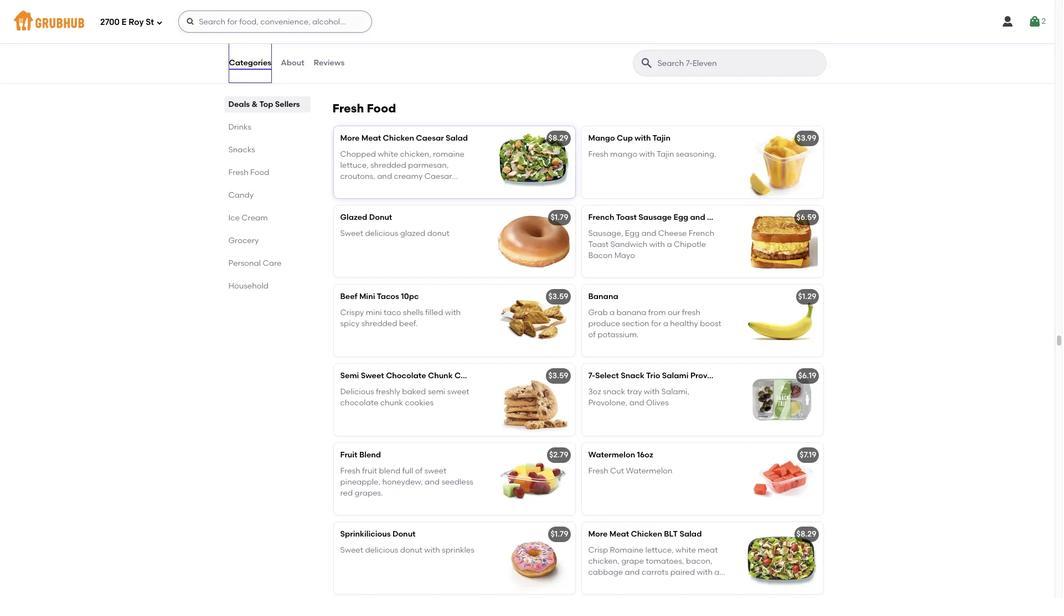Task type: locate. For each thing, give the bounding box(es) containing it.
1 horizontal spatial more
[[588, 530, 608, 539]]

with inside crisp romaine lettuce, white meat chicken, grape tomatoes, bacon, cabbage and carrots paired with an avocado ranch dressing,
[[697, 568, 713, 577]]

2 horizontal spatial of
[[658, 30, 666, 40]]

mango cup with tajin image
[[740, 126, 823, 198]]

0 vertical spatial olives
[[730, 371, 753, 381]]

1 $3.59 from the top
[[548, 292, 568, 301]]

0 horizontal spatial salad
[[446, 134, 468, 143]]

$1.79
[[551, 213, 568, 222], [551, 530, 568, 539]]

potato
[[455, 30, 480, 40]]

3oz up provolone,
[[588, 387, 601, 396]]

fresh for fresh mango with tajin seasoning.
[[588, 149, 608, 159]]

a down our
[[663, 319, 668, 328]]

donut for glazed donut
[[369, 213, 392, 222]]

cabbage
[[588, 568, 623, 577]]

our
[[668, 308, 680, 317]]

0 horizontal spatial 3oz
[[588, 387, 601, 396]]

with down the sausage at the top of the page
[[649, 240, 665, 249]]

1 vertical spatial salad
[[680, 530, 702, 539]]

salad right the blt
[[680, 530, 702, 539]]

sandwich
[[610, 240, 647, 249]]

food up more meat chicken caesar salad
[[367, 102, 396, 115]]

sweet down sprinkilicious
[[340, 545, 363, 555]]

0 vertical spatial more
[[340, 134, 360, 143]]

1 vertical spatial lettuce,
[[645, 545, 674, 555]]

shredded up creamy
[[370, 161, 406, 170]]

1 vertical spatial fresh food
[[228, 168, 269, 177]]

caesar
[[416, 134, 444, 143], [424, 172, 452, 181]]

watermelon
[[588, 450, 635, 460], [626, 466, 672, 475]]

delicious
[[340, 387, 374, 396]]

0 vertical spatial $3.59
[[548, 292, 568, 301]]

$3.59 for 7-select snack trio salami provolone olives 3oz
[[548, 371, 568, 381]]

watermelon 16oz image
[[740, 443, 823, 515]]

2 $1.79 from the top
[[551, 530, 568, 539]]

blend
[[379, 466, 400, 475]]

$1.79 for french
[[551, 213, 568, 222]]

$8.29 for chopped white chicken, romaine lettuce, shredded parmesan, croutons, and creamy caesar dressing.
[[548, 134, 568, 143]]

0 vertical spatial orleans
[[440, 15, 470, 24]]

chicken up chopped white chicken, romaine lettuce, shredded parmesan, croutons, and creamy caesar dressing.
[[383, 134, 414, 143]]

0 vertical spatial toast
[[616, 213, 637, 222]]

1 $1.79 from the top
[[551, 213, 568, 222]]

white up bacon,
[[676, 545, 696, 555]]

and inside '3oz snack tray with salami, provolone, and olives'
[[629, 398, 644, 407]]

donut down sprinkilicious donut
[[400, 545, 422, 555]]

select up snack
[[595, 371, 619, 381]]

chicken, inside chopped white chicken, romaine lettuce, shredded parmesan, croutons, and creamy caesar dressing.
[[400, 149, 431, 159]]

provolone
[[690, 371, 728, 381]]

on
[[617, 41, 626, 51]]

0 vertical spatial new
[[421, 15, 438, 24]]

2 delicious from the top
[[365, 545, 398, 555]]

7- for 7-select snack trio salami provolone olives 3oz
[[588, 371, 595, 381]]

fresh up pineapple,
[[340, 466, 360, 475]]

fresh
[[682, 308, 700, 317]]

0 vertical spatial select
[[347, 15, 371, 24]]

select
[[347, 15, 371, 24], [595, 371, 619, 381]]

fruit blend image
[[492, 443, 575, 515]]

tray
[[627, 387, 642, 396]]

potassium.
[[598, 330, 639, 340]]

olives right provolone
[[730, 371, 753, 381]]

crispy
[[340, 308, 364, 317]]

0 horizontal spatial lettuce,
[[340, 161, 369, 170]]

fresh inside fresh fruit blend full of sweet pineapple, honeydew, and seedless red grapes.
[[340, 466, 360, 475]]

more up chopped
[[340, 134, 360, 143]]

1 horizontal spatial salad
[[680, 530, 702, 539]]

croutons,
[[340, 172, 375, 181]]

lettuce, up tomatoes,
[[645, 545, 674, 555]]

white inside crisp romaine lettuce, white meat chicken, grape tomatoes, bacon, cabbage and carrots paired with an avocado ranch dressing,
[[676, 545, 696, 555]]

salad up romaine at the left top of page
[[446, 134, 468, 143]]

chicken,
[[400, 149, 431, 159], [588, 556, 619, 566]]

semi sweet chocolate chunk cookie 6 pack image
[[492, 364, 575, 436]]

and inside chopped white chicken, romaine lettuce, shredded parmesan, croutons, and creamy caesar dressing.
[[377, 172, 392, 181]]

lettuce, up croutons, at top left
[[340, 161, 369, 170]]

sweet for glazed
[[340, 228, 363, 238]]

0 vertical spatial 3oz
[[755, 371, 768, 381]]

1 horizontal spatial chicken
[[631, 530, 662, 539]]

new right spicy
[[362, 30, 379, 40]]

0 vertical spatial for
[[708, 30, 719, 40]]

1 vertical spatial donut
[[400, 545, 422, 555]]

0 horizontal spatial fresh food
[[228, 168, 269, 177]]

drinks
[[228, 122, 251, 132]]

1 horizontal spatial $8.29
[[797, 530, 816, 539]]

french up sausage,
[[588, 213, 614, 222]]

trio
[[646, 371, 660, 381]]

fresh cut watermelon
[[588, 466, 672, 475]]

1 horizontal spatial food
[[367, 102, 396, 115]]

svg image
[[1001, 15, 1014, 28]]

of right full
[[415, 466, 423, 475]]

delicious for sprinkilicious
[[365, 545, 398, 555]]

fresh down mango
[[588, 149, 608, 159]]

and left creamy
[[377, 172, 392, 181]]

$3.99
[[797, 134, 816, 143]]

0 vertical spatial a
[[667, 240, 672, 249]]

orleans inside 'spicy new orleans style ripple potato chips'
[[381, 30, 410, 40]]

dressing.
[[340, 183, 374, 192]]

and down the sausage at the top of the page
[[641, 228, 656, 238]]

snack
[[603, 387, 625, 396]]

0 horizontal spatial toast
[[588, 240, 609, 249]]

7-select snack trio salami provolone olives 3oz
[[588, 371, 768, 381]]

2 vertical spatial of
[[415, 466, 423, 475]]

1 vertical spatial egg
[[625, 228, 640, 238]]

of down produce
[[588, 330, 596, 340]]

1 vertical spatial 3oz
[[588, 387, 601, 396]]

and
[[377, 172, 392, 181], [690, 213, 705, 222], [641, 228, 656, 238], [629, 398, 644, 407], [425, 477, 440, 487], [625, 568, 640, 577]]

1 vertical spatial orleans
[[381, 30, 410, 40]]

meat up romaine
[[609, 530, 629, 539]]

about
[[281, 58, 304, 67]]

style
[[472, 15, 490, 24]]

0 vertical spatial salad
[[446, 134, 468, 143]]

seedless
[[442, 477, 473, 487]]

select up spicy
[[347, 15, 371, 24]]

for
[[708, 30, 719, 40], [651, 319, 661, 328]]

0 vertical spatial tajin
[[653, 134, 670, 143]]

1 horizontal spatial 7-
[[588, 371, 595, 381]]

1 vertical spatial of
[[588, 330, 596, 340]]

0 horizontal spatial more
[[340, 134, 360, 143]]

sprinkilicious donut image
[[492, 522, 575, 594]]

for down from
[[651, 319, 661, 328]]

semi
[[428, 387, 445, 396]]

beef mini tacos 10pc image
[[492, 285, 575, 357]]

deals & top sellers tab
[[228, 99, 306, 110]]

shredded
[[370, 161, 406, 170], [361, 319, 397, 328]]

7- up spicy
[[340, 15, 347, 24]]

toast inside sausage, egg and cheese french toast sandwich with a chipotle bacon mayo
[[588, 240, 609, 249]]

grocery tab
[[228, 235, 306, 246]]

fresh food down snacks
[[228, 168, 269, 177]]

2 $3.59 from the top
[[548, 371, 568, 381]]

sausage
[[639, 213, 672, 222]]

0 horizontal spatial olives
[[646, 398, 669, 407]]

0 horizontal spatial select
[[347, 15, 371, 24]]

delicious down sprinkilicious donut
[[365, 545, 398, 555]]

$1.29
[[798, 292, 816, 301]]

egg inside sausage, egg and cheese french toast sandwich with a chipotle bacon mayo
[[625, 228, 640, 238]]

1 horizontal spatial fresh food
[[332, 102, 396, 115]]

healthy
[[670, 319, 698, 328]]

orleans up 'potato'
[[440, 15, 470, 24]]

0 horizontal spatial meat
[[361, 134, 381, 143]]

fresh for fresh cut watermelon
[[588, 466, 608, 475]]

fresh left cut
[[588, 466, 608, 475]]

0 vertical spatial chicken
[[383, 134, 414, 143]]

creamy
[[394, 172, 423, 181]]

7- for 7-select bayou blaze new orleans style ripple potato chips 2.5oz
[[340, 15, 347, 24]]

watermelon 16oz
[[588, 450, 653, 460]]

1 vertical spatial 7-
[[588, 371, 595, 381]]

chicken, up cabbage
[[588, 556, 619, 566]]

0 vertical spatial 7-
[[340, 15, 347, 24]]

1 vertical spatial more
[[588, 530, 608, 539]]

shredded down mini
[[361, 319, 397, 328]]

tajin left seasoning.
[[657, 149, 674, 159]]

0 vertical spatial delicious
[[365, 228, 398, 238]]

a up produce
[[610, 308, 615, 317]]

1 horizontal spatial for
[[708, 30, 719, 40]]

glazed donut
[[340, 213, 392, 222]]

7-select snack trio salami provolone olives 3oz image
[[740, 364, 823, 436]]

0 vertical spatial watermelon
[[588, 450, 635, 460]]

0 vertical spatial of
[[658, 30, 666, 40]]

with right the mango
[[639, 149, 655, 159]]

spicy
[[340, 30, 361, 40]]

1 delicious from the top
[[365, 228, 398, 238]]

egg
[[674, 213, 688, 222], [625, 228, 640, 238]]

0 horizontal spatial chicken
[[383, 134, 414, 143]]

shells
[[403, 308, 423, 317]]

and left seedless
[[425, 477, 440, 487]]

fresh food up chopped
[[332, 102, 396, 115]]

$3.59 for banana
[[548, 292, 568, 301]]

caesar up romaine at the left top of page
[[416, 134, 444, 143]]

0 vertical spatial sweet
[[340, 228, 363, 238]]

7- up provolone,
[[588, 371, 595, 381]]

olives
[[730, 371, 753, 381], [646, 398, 669, 407]]

with down trio
[[644, 387, 660, 396]]

chipotle
[[674, 240, 706, 249]]

0 horizontal spatial orleans
[[381, 30, 410, 40]]

delicious down glazed donut in the top left of the page
[[365, 228, 398, 238]]

2 vertical spatial sweet
[[340, 545, 363, 555]]

french toast sausage egg and cheese image
[[740, 206, 823, 278]]

orleans down bayou
[[381, 30, 410, 40]]

0 vertical spatial lettuce,
[[340, 161, 369, 170]]

grocery
[[228, 236, 259, 245]]

3oz inside '3oz snack tray with salami, provolone, and olives'
[[588, 387, 601, 396]]

categories
[[229, 58, 271, 67]]

with right filled
[[445, 308, 461, 317]]

tajin up fresh mango with tajin seasoning.
[[653, 134, 670, 143]]

reviews
[[314, 58, 345, 67]]

categories button
[[228, 43, 272, 83]]

olives down "salami," on the right bottom of the page
[[646, 398, 669, 407]]

produce
[[588, 319, 620, 328]]

meat
[[361, 134, 381, 143], [609, 530, 629, 539]]

with down bacon,
[[697, 568, 713, 577]]

2 vertical spatial a
[[663, 319, 668, 328]]

1 vertical spatial caesar
[[424, 172, 452, 181]]

donut up "sweet delicious glazed donut"
[[369, 213, 392, 222]]

1 vertical spatial select
[[595, 371, 619, 381]]

style
[[412, 30, 429, 40]]

egg up sandwich
[[625, 228, 640, 238]]

beef.
[[399, 319, 418, 328]]

sweet down cookie
[[447, 387, 469, 396]]

1 vertical spatial white
[[676, 545, 696, 555]]

with
[[635, 134, 651, 143], [639, 149, 655, 159], [649, 240, 665, 249], [445, 308, 461, 317], [644, 387, 660, 396], [424, 545, 440, 555], [697, 568, 713, 577]]

lettuce,
[[340, 161, 369, 170], [645, 545, 674, 555]]

1 vertical spatial chicken,
[[588, 556, 619, 566]]

0 horizontal spatial of
[[415, 466, 423, 475]]

tillamook pepperoni stick 1.44oz image
[[740, 7, 823, 79]]

of inside a convenient stick of pepperoni for hunger on the go.
[[658, 30, 666, 40]]

0 vertical spatial donut
[[369, 213, 392, 222]]

the
[[628, 41, 641, 51]]

0 vertical spatial $8.29
[[548, 134, 568, 143]]

sweet
[[340, 228, 363, 238], [361, 371, 384, 381], [340, 545, 363, 555]]

$6.59
[[797, 213, 816, 222]]

white down more meat chicken caesar salad
[[378, 149, 398, 159]]

egg right the sausage at the top of the page
[[674, 213, 688, 222]]

and down the tray
[[629, 398, 644, 407]]

food down snacks tab
[[250, 168, 269, 177]]

grape
[[621, 556, 644, 566]]

1 horizontal spatial cheese
[[707, 213, 736, 222]]

chicken for chicken,
[[383, 134, 414, 143]]

new up style
[[421, 15, 438, 24]]

an
[[714, 568, 724, 577]]

meat for white
[[361, 134, 381, 143]]

1 horizontal spatial lettuce,
[[645, 545, 674, 555]]

and inside crisp romaine lettuce, white meat chicken, grape tomatoes, bacon, cabbage and carrots paired with an avocado ranch dressing,
[[625, 568, 640, 577]]

1 vertical spatial sweet
[[424, 466, 446, 475]]

drinks tab
[[228, 121, 306, 133]]

0 horizontal spatial new
[[362, 30, 379, 40]]

crisp romaine lettuce, white meat chicken, grape tomatoes, bacon, cabbage and carrots paired with an avocado ranch dressing,
[[588, 545, 724, 588]]

1 vertical spatial toast
[[588, 240, 609, 249]]

fresh up candy
[[228, 168, 248, 177]]

fresh
[[332, 102, 364, 115], [588, 149, 608, 159], [228, 168, 248, 177], [340, 466, 360, 475], [588, 466, 608, 475]]

2 button
[[1028, 12, 1046, 32]]

more up crisp
[[588, 530, 608, 539]]

1 vertical spatial for
[[651, 319, 661, 328]]

caesar down parmesan,
[[424, 172, 452, 181]]

food inside tab
[[250, 168, 269, 177]]

svg image
[[1028, 15, 1042, 28], [186, 17, 195, 26], [156, 19, 163, 26]]

chicken left the blt
[[631, 530, 662, 539]]

a left chipotle
[[667, 240, 672, 249]]

1 vertical spatial food
[[250, 168, 269, 177]]

chicken, up parmesan,
[[400, 149, 431, 159]]

new
[[421, 15, 438, 24], [362, 30, 379, 40]]

salami
[[662, 371, 689, 381]]

with inside '3oz snack tray with salami, provolone, and olives'
[[644, 387, 660, 396]]

for right pepperoni
[[708, 30, 719, 40]]

1 horizontal spatial white
[[676, 545, 696, 555]]

fresh inside tab
[[228, 168, 248, 177]]

with inside sausage, egg and cheese french toast sandwich with a chipotle bacon mayo
[[649, 240, 665, 249]]

0 vertical spatial white
[[378, 149, 398, 159]]

reviews button
[[313, 43, 345, 83]]

avocado
[[588, 579, 622, 588]]

baked
[[402, 387, 426, 396]]

mini
[[366, 308, 382, 317]]

3oz left $6.19
[[755, 371, 768, 381]]

0 horizontal spatial food
[[250, 168, 269, 177]]

sweet down glazed
[[340, 228, 363, 238]]

a
[[667, 240, 672, 249], [610, 308, 615, 317], [663, 319, 668, 328]]

0 horizontal spatial 7-
[[340, 15, 347, 24]]

0 vertical spatial meat
[[361, 134, 381, 143]]

1 vertical spatial tajin
[[657, 149, 674, 159]]

1 horizontal spatial select
[[595, 371, 619, 381]]

and down grape
[[625, 568, 640, 577]]

toast up sausage,
[[616, 213, 637, 222]]

toast up bacon
[[588, 240, 609, 249]]

salami,
[[661, 387, 689, 396]]

1 horizontal spatial 3oz
[[755, 371, 768, 381]]

1 horizontal spatial french
[[689, 228, 714, 238]]

watermelon down 16oz
[[626, 466, 672, 475]]

1 vertical spatial chicken
[[631, 530, 662, 539]]

0 vertical spatial egg
[[674, 213, 688, 222]]

more
[[340, 134, 360, 143], [588, 530, 608, 539]]

watermelon up cut
[[588, 450, 635, 460]]

0 horizontal spatial egg
[[625, 228, 640, 238]]

donut right glazed
[[427, 228, 450, 238]]

grab
[[588, 308, 608, 317]]

select for snack
[[595, 371, 619, 381]]

chicken for lettuce,
[[631, 530, 662, 539]]

sweet up seedless
[[424, 466, 446, 475]]

0 horizontal spatial chicken,
[[400, 149, 431, 159]]

Search 7-Eleven search field
[[656, 58, 823, 69]]

caesar inside chopped white chicken, romaine lettuce, shredded parmesan, croutons, and creamy caesar dressing.
[[424, 172, 452, 181]]

delicious
[[365, 228, 398, 238], [365, 545, 398, 555]]

1 vertical spatial $8.29
[[797, 530, 816, 539]]

of right stick
[[658, 30, 666, 40]]

1 vertical spatial new
[[362, 30, 379, 40]]

0 horizontal spatial sweet
[[424, 466, 446, 475]]

1 horizontal spatial of
[[588, 330, 596, 340]]

tacos
[[377, 292, 399, 301]]

glazed donut image
[[492, 206, 575, 278]]

white inside chopped white chicken, romaine lettuce, shredded parmesan, croutons, and creamy caesar dressing.
[[378, 149, 398, 159]]

beef
[[340, 292, 357, 301]]

french up chipotle
[[689, 228, 714, 238]]

semi
[[340, 371, 359, 381]]

and inside fresh fruit blend full of sweet pineapple, honeydew, and seedless red grapes.
[[425, 477, 440, 487]]

meat up chopped
[[361, 134, 381, 143]]

0 horizontal spatial french
[[588, 213, 614, 222]]

0 vertical spatial $1.79
[[551, 213, 568, 222]]

1 vertical spatial shredded
[[361, 319, 397, 328]]

1 vertical spatial olives
[[646, 398, 669, 407]]

sweet up delicious
[[361, 371, 384, 381]]

shredded inside chopped white chicken, romaine lettuce, shredded parmesan, croutons, and creamy caesar dressing.
[[370, 161, 406, 170]]

white
[[378, 149, 398, 159], [676, 545, 696, 555]]

6
[[483, 371, 488, 381]]

donut up the sweet delicious donut with sprinkles
[[393, 530, 416, 539]]

0 vertical spatial cheese
[[707, 213, 736, 222]]



Task type: describe. For each thing, give the bounding box(es) containing it.
tajin for cup
[[653, 134, 670, 143]]

pepperoni
[[668, 30, 706, 40]]

chunk
[[428, 371, 453, 381]]

of inside fresh fruit blend full of sweet pineapple, honeydew, and seedless red grapes.
[[415, 466, 423, 475]]

0 vertical spatial food
[[367, 102, 396, 115]]

a inside sausage, egg and cheese french toast sandwich with a chipotle bacon mayo
[[667, 240, 672, 249]]

seasoning.
[[676, 149, 716, 159]]

sprinkles
[[442, 545, 474, 555]]

a convenient stick of pepperoni for hunger on the go.
[[588, 30, 719, 51]]

fresh for fresh fruit blend full of sweet pineapple, honeydew, and seedless red grapes.
[[340, 466, 360, 475]]

Search for food, convenience, alcohol... search field
[[178, 11, 372, 33]]

1 horizontal spatial donut
[[427, 228, 450, 238]]

fresh mango with tajin seasoning.
[[588, 149, 716, 159]]

romaine
[[433, 149, 465, 159]]

for inside a convenient stick of pepperoni for hunger on the go.
[[708, 30, 719, 40]]

blend
[[359, 450, 381, 460]]

1 vertical spatial sweet
[[361, 371, 384, 381]]

sausage, egg and cheese french toast sandwich with a chipotle bacon mayo
[[588, 228, 714, 260]]

more meat chicken caesar salad image
[[492, 126, 575, 198]]

bacon
[[588, 251, 613, 260]]

personal
[[228, 259, 261, 268]]

banana
[[617, 308, 646, 317]]

3oz snack tray with salami, provolone, and olives
[[588, 387, 689, 407]]

tomatoes,
[[646, 556, 684, 566]]

ripple
[[431, 30, 453, 40]]

from
[[648, 308, 666, 317]]

mango
[[610, 149, 637, 159]]

and inside sausage, egg and cheese french toast sandwich with a chipotle bacon mayo
[[641, 228, 656, 238]]

candy
[[228, 190, 254, 200]]

deals & top sellers
[[228, 100, 300, 109]]

convenient
[[596, 30, 637, 40]]

7-select bayou blaze new orleans style ripple potato chips 2.5oz image
[[492, 7, 575, 79]]

dressing,
[[648, 579, 681, 588]]

0 vertical spatial fresh food
[[332, 102, 396, 115]]

more meat chicken blt salad image
[[740, 522, 823, 594]]

and up chipotle
[[690, 213, 705, 222]]

glazed
[[340, 213, 367, 222]]

cup
[[617, 134, 633, 143]]

banana
[[588, 292, 618, 301]]

shredded inside crispy mini taco shells filled with spicy shredded beef.
[[361, 319, 397, 328]]

cheese inside sausage, egg and cheese french toast sandwich with a chipotle bacon mayo
[[658, 228, 687, 238]]

snack
[[621, 371, 644, 381]]

sweet delicious glazed donut
[[340, 228, 450, 238]]

section
[[622, 319, 649, 328]]

full
[[402, 466, 413, 475]]

with inside crispy mini taco shells filled with spicy shredded beef.
[[445, 308, 461, 317]]

1 horizontal spatial orleans
[[440, 15, 470, 24]]

$2.79
[[549, 450, 568, 460]]

1 horizontal spatial olives
[[730, 371, 753, 381]]

salad for more meat chicken blt salad
[[680, 530, 702, 539]]

1 horizontal spatial toast
[[616, 213, 637, 222]]

donut for sprinkilicious donut
[[393, 530, 416, 539]]

mayo
[[614, 251, 635, 260]]

a
[[588, 30, 594, 40]]

st
[[146, 17, 154, 27]]

10pc
[[401, 292, 419, 301]]

magnifying glass icon image
[[640, 56, 653, 70]]

personal care tab
[[228, 257, 306, 269]]

sweet inside delicious freshly baked semi sweet chocolate chunk cookies
[[447, 387, 469, 396]]

2700
[[100, 17, 120, 27]]

$1.79 for more
[[551, 530, 568, 539]]

chicken, inside crisp romaine lettuce, white meat chicken, grape tomatoes, bacon, cabbage and carrots paired with an avocado ranch dressing,
[[588, 556, 619, 566]]

candy tab
[[228, 189, 306, 201]]

0 vertical spatial caesar
[[416, 134, 444, 143]]

16oz
[[637, 450, 653, 460]]

new inside 'spicy new orleans style ripple potato chips'
[[362, 30, 379, 40]]

1 horizontal spatial svg image
[[186, 17, 195, 26]]

ranch
[[624, 579, 646, 588]]

ice
[[228, 213, 240, 223]]

e
[[122, 17, 127, 27]]

more for more meat chicken caesar salad
[[340, 134, 360, 143]]

bayou
[[373, 15, 397, 24]]

snacks tab
[[228, 144, 306, 156]]

stick
[[639, 30, 656, 40]]

blaze
[[399, 15, 419, 24]]

cut
[[610, 466, 624, 475]]

sweet for sprinkilicious
[[340, 545, 363, 555]]

french toast sausage egg and cheese
[[588, 213, 736, 222]]

parmesan,
[[408, 161, 449, 170]]

cookies
[[405, 398, 434, 407]]

1 horizontal spatial new
[[421, 15, 438, 24]]

2
[[1042, 17, 1046, 26]]

0 horizontal spatial svg image
[[156, 19, 163, 26]]

more for more meat chicken blt salad
[[588, 530, 608, 539]]

beef mini tacos 10pc
[[340, 292, 419, 301]]

top
[[259, 100, 273, 109]]

romaine
[[610, 545, 644, 555]]

1 vertical spatial watermelon
[[626, 466, 672, 475]]

roy
[[129, 17, 144, 27]]

french inside sausage, egg and cheese french toast sandwich with a chipotle bacon mayo
[[689, 228, 714, 238]]

chocolate
[[340, 398, 378, 407]]

paired
[[670, 568, 695, 577]]

1 horizontal spatial egg
[[674, 213, 688, 222]]

fresh food tab
[[228, 167, 306, 178]]

glazed
[[400, 228, 425, 238]]

pineapple,
[[340, 477, 380, 487]]

sweet inside fresh fruit blend full of sweet pineapple, honeydew, and seedless red grapes.
[[424, 466, 446, 475]]

1 vertical spatial a
[[610, 308, 615, 317]]

salad for more meat chicken caesar salad
[[446, 134, 468, 143]]

lettuce, inside chopped white chicken, romaine lettuce, shredded parmesan, croutons, and creamy caesar dressing.
[[340, 161, 369, 170]]

ice cream
[[228, 213, 268, 223]]

chips
[[546, 15, 568, 24]]

svg image inside 2 button
[[1028, 15, 1042, 28]]

&
[[252, 100, 258, 109]]

taco
[[384, 308, 401, 317]]

sprinkilicious donut
[[340, 530, 416, 539]]

mini
[[359, 292, 375, 301]]

honeydew,
[[382, 477, 423, 487]]

lettuce, inside crisp romaine lettuce, white meat chicken, grape tomatoes, bacon, cabbage and carrots paired with an avocado ranch dressing,
[[645, 545, 674, 555]]

7-select bayou blaze new orleans style ripple potato chips 2.5oz
[[340, 15, 590, 24]]

more meat chicken blt salad
[[588, 530, 702, 539]]

fresh up chopped
[[332, 102, 364, 115]]

red
[[340, 488, 353, 498]]

crisp
[[588, 545, 608, 555]]

more meat chicken caesar salad
[[340, 134, 468, 143]]

fresh food inside tab
[[228, 168, 269, 177]]

spicy new orleans style ripple potato chips
[[340, 30, 480, 51]]

delicious for glazed
[[365, 228, 398, 238]]

grapes.
[[355, 488, 383, 498]]

banana image
[[740, 285, 823, 357]]

care
[[263, 259, 282, 268]]

ice cream tab
[[228, 212, 306, 224]]

0 vertical spatial french
[[588, 213, 614, 222]]

0 horizontal spatial donut
[[400, 545, 422, 555]]

household tab
[[228, 280, 306, 292]]

sausage,
[[588, 228, 623, 238]]

for inside grab a banana from our fresh produce section for a healthy boost of potassium.
[[651, 319, 661, 328]]

main navigation navigation
[[0, 0, 1055, 43]]

select for new
[[347, 15, 371, 24]]

olives inside '3oz snack tray with salami, provolone, and olives'
[[646, 398, 669, 407]]

with left sprinkles
[[424, 545, 440, 555]]

of inside grab a banana from our fresh produce section for a healthy boost of potassium.
[[588, 330, 596, 340]]

$8.29 for crisp romaine lettuce, white meat chicken, grape tomatoes, bacon, cabbage and carrots paired with an avocado ranch dressing,
[[797, 530, 816, 539]]

meat for romaine
[[609, 530, 629, 539]]

chunk
[[380, 398, 403, 407]]

grab a banana from our fresh produce section for a healthy boost of potassium.
[[588, 308, 721, 340]]

carrots
[[642, 568, 668, 577]]

tajin for mango
[[657, 149, 674, 159]]

with right cup
[[635, 134, 651, 143]]

cream
[[242, 213, 268, 223]]



Task type: vqa. For each thing, say whether or not it's contained in the screenshot.
Personal Care
yes



